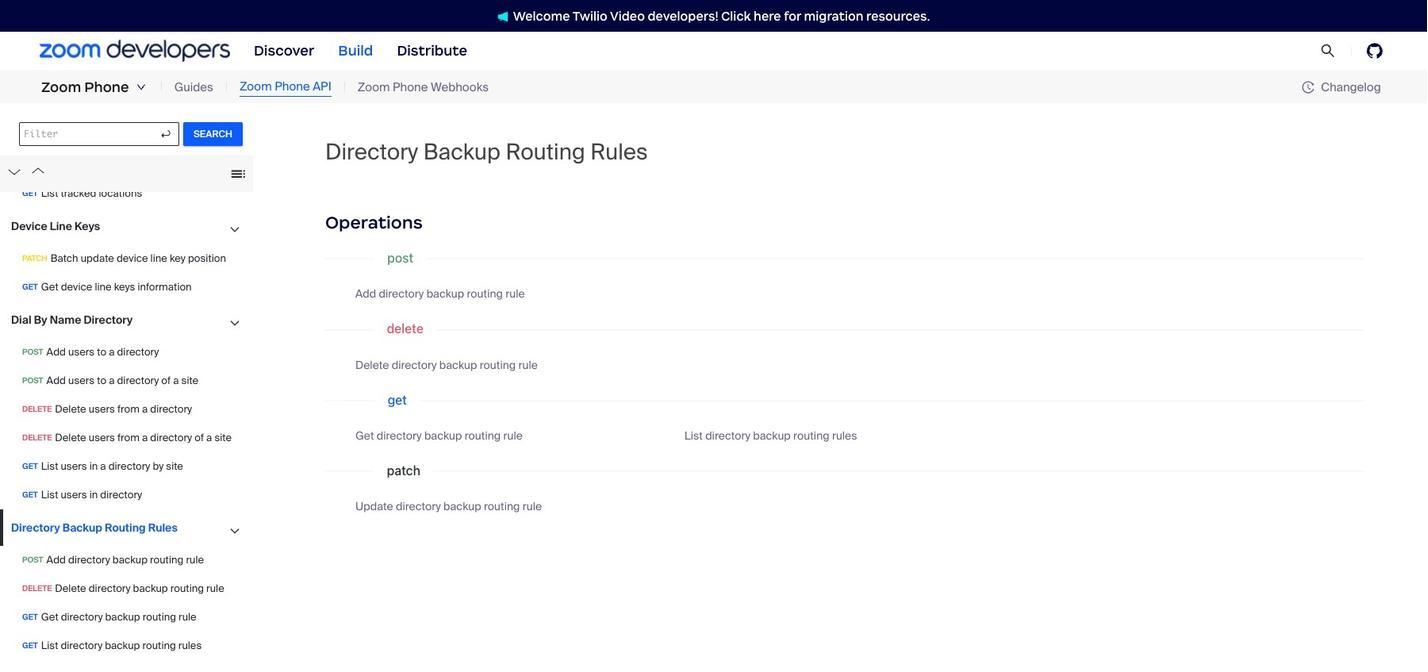 Task type: locate. For each thing, give the bounding box(es) containing it.
3 zoom from the left
[[358, 79, 390, 95]]

github image
[[1368, 43, 1384, 59], [1368, 43, 1384, 59]]

history image left changelog
[[1303, 81, 1315, 94]]

2 horizontal spatial phone
[[393, 79, 428, 95]]

here
[[754, 8, 782, 23]]

resources.
[[867, 8, 931, 23]]

phone inside 'link'
[[275, 79, 310, 95]]

2 horizontal spatial zoom
[[358, 79, 390, 95]]

history image
[[1303, 81, 1322, 94], [1303, 81, 1315, 94]]

zoom inside 'link'
[[240, 79, 272, 95]]

1 horizontal spatial zoom
[[240, 79, 272, 95]]

0 horizontal spatial zoom
[[41, 79, 81, 96]]

welcome twilio video developers! click here for migration resources.
[[513, 8, 931, 23]]

migration
[[805, 8, 864, 23]]

zoom
[[41, 79, 81, 96], [240, 79, 272, 95], [358, 79, 390, 95]]

zoom phone webhooks
[[358, 79, 489, 95]]

phone
[[84, 79, 129, 96], [275, 79, 310, 95], [393, 79, 428, 95]]

0 horizontal spatial phone
[[84, 79, 129, 96]]

notification image
[[497, 11, 513, 22]]

3 phone from the left
[[393, 79, 428, 95]]

zoom for zoom phone
[[41, 79, 81, 96]]

zoom developer logo image
[[40, 40, 230, 62]]

2 zoom from the left
[[240, 79, 272, 95]]

1 phone from the left
[[84, 79, 129, 96]]

1 zoom from the left
[[41, 79, 81, 96]]

welcome
[[513, 8, 570, 23]]

for
[[784, 8, 802, 23]]

webhooks
[[431, 79, 489, 95]]

2 phone from the left
[[275, 79, 310, 95]]

phone left api
[[275, 79, 310, 95]]

changelog link
[[1303, 79, 1382, 95]]

zoom for zoom phone api
[[240, 79, 272, 95]]

search image
[[1322, 44, 1336, 58]]

zoom phone api
[[240, 79, 332, 95]]

phone left down image
[[84, 79, 129, 96]]

1 horizontal spatial phone
[[275, 79, 310, 95]]

notification image
[[497, 11, 509, 22]]

phone left webhooks
[[393, 79, 428, 95]]

phone for zoom phone webhooks
[[393, 79, 428, 95]]



Task type: describe. For each thing, give the bounding box(es) containing it.
welcome twilio video developers! click here for migration resources. link
[[482, 8, 946, 24]]

twilio
[[573, 8, 608, 23]]

zoom phone
[[41, 79, 129, 96]]

guides
[[174, 79, 213, 95]]

search image
[[1322, 44, 1336, 58]]

zoom for zoom phone webhooks
[[358, 79, 390, 95]]

zoom phone api link
[[240, 78, 332, 97]]

phone for zoom phone api
[[275, 79, 310, 95]]

changelog
[[1322, 79, 1382, 95]]

guides link
[[174, 78, 213, 96]]

down image
[[136, 83, 146, 92]]

video
[[610, 8, 645, 23]]

developers!
[[648, 8, 719, 23]]

history image down search image
[[1303, 81, 1322, 94]]

zoom phone webhooks link
[[358, 78, 489, 96]]

click
[[722, 8, 751, 23]]

api
[[313, 79, 332, 95]]

phone for zoom phone
[[84, 79, 129, 96]]



Task type: vqa. For each thing, say whether or not it's contained in the screenshot.
PATH PARAMETERS
no



